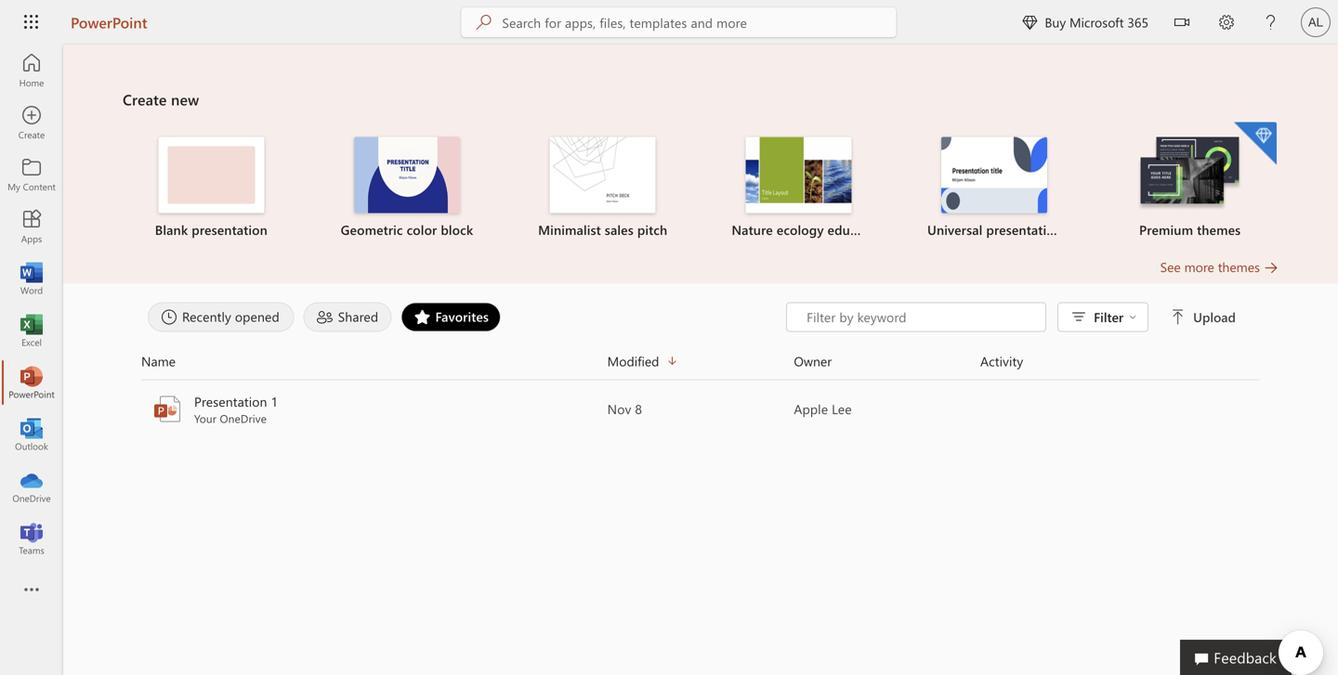 Task type: vqa. For each thing, say whether or not it's contained in the screenshot.
 'Dropdown Button'
yes



Task type: locate. For each thing, give the bounding box(es) containing it.
1 vertical spatial themes
[[1218, 258, 1260, 276]]

0 horizontal spatial powerpoint image
[[22, 374, 41, 392]]

8
[[635, 401, 642, 418]]

color
[[407, 221, 437, 238]]

displaying 1 out of 8 files. status
[[787, 303, 1240, 332]]

universal presentation element
[[908, 137, 1081, 239]]

list
[[123, 120, 1279, 258]]

your
[[194, 411, 217, 426]]

presentation down the universal presentation image
[[987, 221, 1063, 238]]


[[1129, 314, 1137, 321]]

powerpoint image
[[22, 374, 41, 392], [152, 395, 182, 424]]

name presentation 1 cell
[[141, 393, 608, 426]]

themes
[[1197, 221, 1241, 238], [1218, 258, 1260, 276]]

owner button
[[794, 351, 981, 372]]

apple lee
[[794, 401, 852, 418]]

activity, column 4 of 4 column header
[[981, 351, 1260, 372]]

row inside 'create new' main content
[[141, 351, 1260, 381]]

navigation
[[0, 45, 63, 565]]

powerpoint image left your
[[152, 395, 182, 424]]

geometric color block
[[341, 221, 473, 238]]

outlook image
[[22, 426, 41, 444]]

365
[[1128, 13, 1149, 31]]

opened
[[235, 308, 280, 325]]

themes inside button
[[1218, 258, 1260, 276]]

see
[[1161, 258, 1181, 276]]

1
[[271, 393, 278, 410]]

themes up see more themes button
[[1197, 221, 1241, 238]]

premium
[[1140, 221, 1194, 238]]

presentation
[[192, 221, 268, 238], [987, 221, 1063, 238]]

favorites tab
[[396, 303, 506, 332]]

2 presentation from the left
[[987, 221, 1063, 238]]

shared element
[[304, 303, 392, 332]]

Search box. Suggestions appear as you type. search field
[[502, 7, 896, 37]]

list containing blank presentation
[[123, 120, 1279, 258]]

recently
[[182, 308, 231, 325]]

themes right more
[[1218, 258, 1260, 276]]

modified button
[[608, 351, 794, 372]]

presentation for blank presentation
[[192, 221, 268, 238]]

buy
[[1045, 13, 1066, 31]]

tab list inside 'create new' main content
[[143, 303, 787, 332]]

presentation
[[194, 393, 267, 410]]

tab list
[[143, 303, 787, 332]]

shared
[[338, 308, 378, 325]]

blank presentation element
[[125, 137, 298, 239]]

0 vertical spatial themes
[[1197, 221, 1241, 238]]

 upload
[[1171, 309, 1236, 326]]

word image
[[22, 270, 41, 288]]

minimalist sales pitch element
[[516, 137, 690, 239]]

apple
[[794, 401, 828, 418]]

powerpoint image down excel image
[[22, 374, 41, 392]]

nature ecology education photo presentation element
[[712, 137, 886, 239]]

recently opened
[[182, 308, 280, 325]]

0 vertical spatial powerpoint image
[[22, 374, 41, 392]]

minimalist
[[538, 221, 601, 238]]

presentation right blank
[[192, 221, 268, 238]]

1 vertical spatial powerpoint image
[[152, 395, 182, 424]]

create
[[123, 89, 167, 109]]

presentation for universal presentation
[[987, 221, 1063, 238]]

1 presentation from the left
[[192, 221, 268, 238]]

powerpoint image inside name presentation 1 cell
[[152, 395, 182, 424]]

themes inside list
[[1197, 221, 1241, 238]]

universal presentation image
[[942, 137, 1048, 213]]

1 horizontal spatial presentation
[[987, 221, 1063, 238]]

None search field
[[461, 7, 896, 37]]

shared tab
[[299, 303, 396, 332]]

row
[[141, 351, 1260, 381]]

feedback button
[[1181, 640, 1292, 676]]

row containing name
[[141, 351, 1260, 381]]

tab list containing recently opened
[[143, 303, 787, 332]]

1 horizontal spatial powerpoint image
[[152, 395, 182, 424]]

0 horizontal spatial presentation
[[192, 221, 268, 238]]



Task type: describe. For each thing, give the bounding box(es) containing it.
geometric
[[341, 221, 403, 238]]

geometric color block element
[[320, 137, 494, 239]]

block
[[441, 221, 473, 238]]


[[1171, 310, 1186, 325]]


[[1023, 15, 1038, 30]]

powerpoint
[[71, 12, 147, 32]]

blank presentation
[[155, 221, 268, 238]]

onedrive image
[[22, 478, 41, 496]]

premium templates diamond image
[[1234, 122, 1277, 165]]

list inside 'create new' main content
[[123, 120, 1279, 258]]

name button
[[141, 351, 608, 372]]

create image
[[22, 113, 41, 132]]


[[1175, 15, 1190, 30]]

geometric color block image
[[354, 137, 460, 213]]

see more themes button
[[1161, 258, 1279, 277]]

modified
[[608, 353, 659, 370]]

blank
[[155, 221, 188, 238]]

recently opened tab
[[143, 303, 299, 332]]

pitch
[[638, 221, 668, 238]]

universal
[[928, 221, 983, 238]]

premium themes image
[[1137, 137, 1243, 212]]

activity
[[981, 353, 1024, 370]]

al
[[1309, 15, 1324, 29]]

owner
[[794, 353, 832, 370]]

create new main content
[[63, 45, 1339, 435]]

al button
[[1294, 0, 1339, 45]]

 button
[[1160, 0, 1205, 48]]

sales
[[605, 221, 634, 238]]

teams image
[[22, 530, 41, 548]]

premium themes element
[[1104, 122, 1277, 239]]

Filter by keyword text field
[[805, 308, 1037, 327]]

name
[[141, 353, 176, 370]]

see more themes
[[1161, 258, 1260, 276]]

 buy microsoft 365
[[1023, 13, 1149, 31]]

favorites
[[435, 308, 489, 325]]

apps image
[[22, 218, 41, 236]]

recently opened element
[[148, 303, 294, 332]]

lee
[[832, 401, 852, 418]]

more
[[1185, 258, 1215, 276]]

feedback
[[1214, 648, 1277, 668]]

premium themes
[[1140, 221, 1241, 238]]

presentation 1 your onedrive
[[194, 393, 278, 426]]

excel image
[[22, 322, 41, 340]]

home image
[[22, 61, 41, 80]]

filter
[[1094, 309, 1124, 326]]

filter 
[[1094, 309, 1137, 326]]

nature ecology education photo presentation image
[[746, 137, 852, 213]]

nov
[[608, 401, 632, 418]]

minimalist sales pitch image
[[550, 137, 656, 213]]

universal presentation
[[928, 221, 1063, 238]]

onedrive
[[220, 411, 267, 426]]

nov 8
[[608, 401, 642, 418]]

new
[[171, 89, 199, 109]]

upload
[[1194, 309, 1236, 326]]

my content image
[[22, 165, 41, 184]]

create new
[[123, 89, 199, 109]]

minimalist sales pitch
[[538, 221, 668, 238]]

microsoft
[[1070, 13, 1124, 31]]

view more apps image
[[22, 582, 41, 600]]

powerpoint banner
[[0, 0, 1339, 48]]

favorites element
[[401, 303, 501, 332]]



